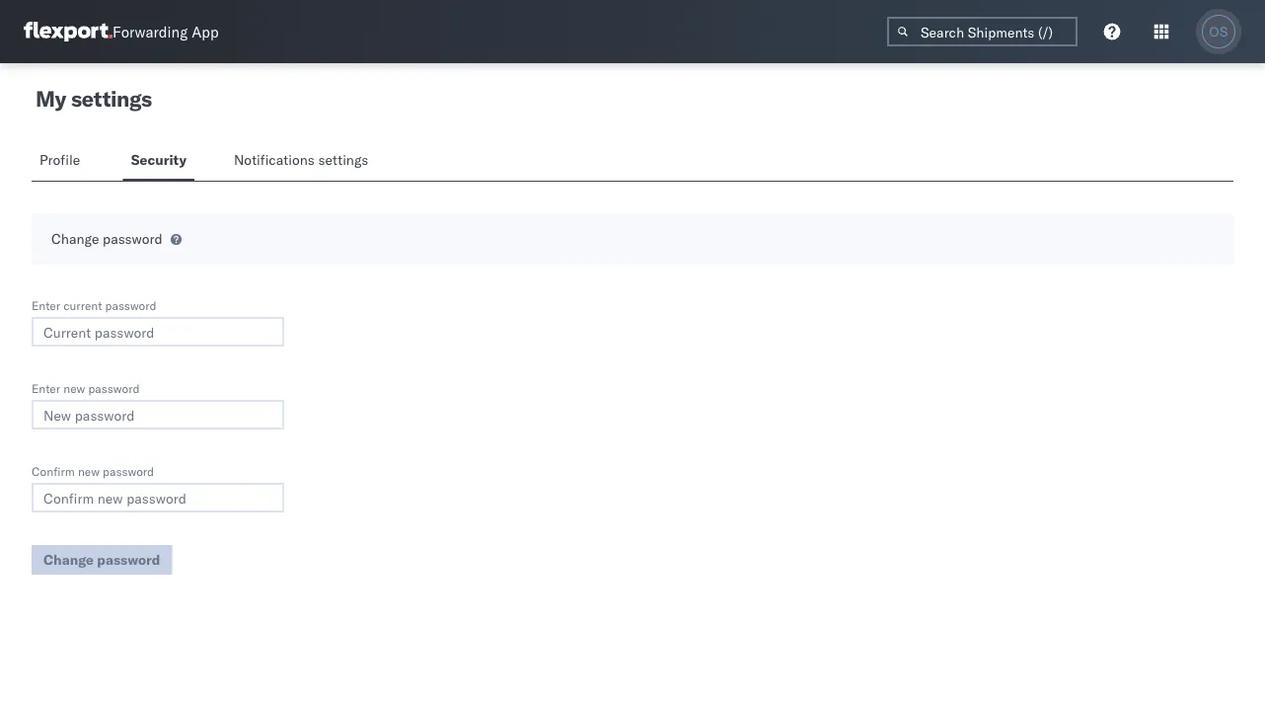 Task type: describe. For each thing, give the bounding box(es) containing it.
security button
[[123, 142, 194, 181]]

settings for my settings
[[71, 85, 152, 112]]

my
[[36, 85, 66, 112]]

forwarding
[[113, 22, 188, 41]]

new for confirm
[[78, 464, 100, 478]]

flexport. image
[[24, 22, 113, 41]]

notifications settings
[[234, 151, 369, 168]]

enter new password
[[32, 381, 140, 395]]

enter for enter current password
[[32, 298, 60, 313]]

enter for enter new password
[[32, 381, 60, 395]]

security
[[131, 151, 187, 168]]

current
[[63, 298, 102, 313]]

Search Shipments (/) text field
[[888, 17, 1078, 46]]

new for enter
[[63, 381, 85, 395]]

os button
[[1197, 9, 1242, 54]]

my settings
[[36, 85, 152, 112]]

notifications settings button
[[226, 142, 385, 181]]

password for confirm new password
[[103, 464, 154, 478]]

forwarding app
[[113, 22, 219, 41]]

New password password field
[[32, 400, 284, 430]]



Task type: vqa. For each thing, say whether or not it's contained in the screenshot.
Integration Test Account - Karl Lagerfeld
no



Task type: locate. For each thing, give the bounding box(es) containing it.
password for enter new password
[[88, 381, 140, 395]]

settings right the my
[[71, 85, 152, 112]]

Current password password field
[[32, 317, 284, 347]]

password for enter current password
[[105, 298, 157, 313]]

notifications
[[234, 151, 315, 168]]

enter
[[32, 298, 60, 313], [32, 381, 60, 395]]

password up new password password field
[[88, 381, 140, 395]]

enter left current
[[32, 298, 60, 313]]

0 vertical spatial new
[[63, 381, 85, 395]]

new down current
[[63, 381, 85, 395]]

profile button
[[32, 142, 91, 181]]

os
[[1210, 24, 1229, 39]]

settings for notifications settings
[[318, 151, 369, 168]]

enter current password
[[32, 298, 157, 313]]

settings inside button
[[318, 151, 369, 168]]

0 horizontal spatial settings
[[71, 85, 152, 112]]

change
[[51, 230, 99, 247]]

password
[[103, 230, 163, 247], [105, 298, 157, 313], [88, 381, 140, 395], [103, 464, 154, 478]]

settings right notifications
[[318, 151, 369, 168]]

1 horizontal spatial settings
[[318, 151, 369, 168]]

profile
[[39, 151, 80, 168]]

password up current password password field
[[105, 298, 157, 313]]

settings
[[71, 85, 152, 112], [318, 151, 369, 168]]

confirm
[[32, 464, 75, 478]]

0 vertical spatial enter
[[32, 298, 60, 313]]

forwarding app link
[[24, 22, 219, 41]]

confirm new password
[[32, 464, 154, 478]]

app
[[192, 22, 219, 41]]

Confirm new password password field
[[32, 483, 284, 512]]

1 vertical spatial enter
[[32, 381, 60, 395]]

0 vertical spatial settings
[[71, 85, 152, 112]]

change password
[[51, 230, 163, 247]]

enter up confirm
[[32, 381, 60, 395]]

2 enter from the top
[[32, 381, 60, 395]]

password right change
[[103, 230, 163, 247]]

1 vertical spatial new
[[78, 464, 100, 478]]

new right confirm
[[78, 464, 100, 478]]

1 enter from the top
[[32, 298, 60, 313]]

1 vertical spatial settings
[[318, 151, 369, 168]]

password up confirm new password password field
[[103, 464, 154, 478]]

new
[[63, 381, 85, 395], [78, 464, 100, 478]]



